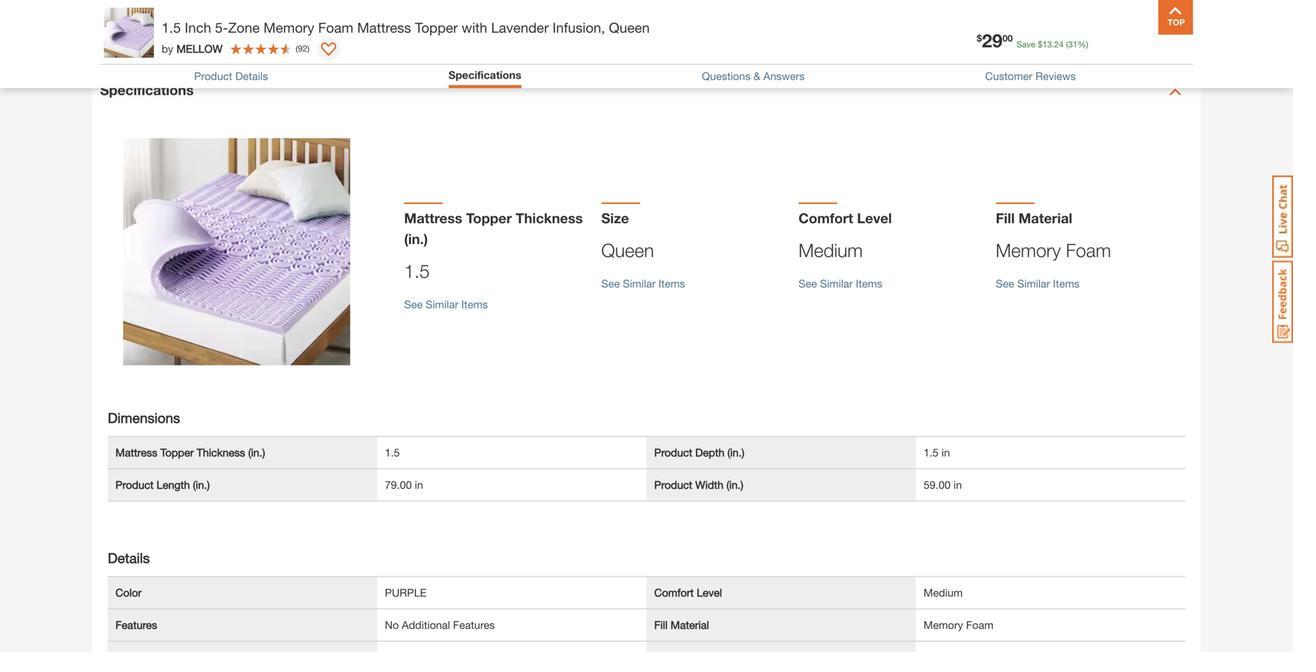 Task type: describe. For each thing, give the bounding box(es) containing it.
product details
[[194, 70, 268, 82]]

.
[[1052, 39, 1055, 49]]

zone
[[228, 19, 260, 36]]

feedback link image
[[1273, 260, 1294, 343]]

length
[[157, 478, 190, 491]]

see for medium
[[799, 277, 817, 290]]

in for 59.00 in
[[954, 478, 962, 491]]

00
[[1003, 33, 1013, 44]]

similar for memory foam
[[1018, 277, 1050, 290]]

%)
[[1078, 39, 1089, 49]]

2 vertical spatial mattress
[[115, 446, 157, 459]]

1 vertical spatial memory foam
[[924, 618, 994, 631]]

1 features from the left
[[115, 618, 157, 631]]

services
[[943, 40, 990, 55]]

diy button
[[1009, 18, 1059, 55]]

0 horizontal spatial comfort
[[654, 586, 694, 599]]

ashburn
[[191, 30, 237, 44]]

59.00 in
[[924, 478, 962, 491]]

1 vertical spatial fill material
[[654, 618, 709, 631]]

questions & answers
[[702, 70, 805, 82]]

items for medium
[[856, 277, 883, 290]]

0 horizontal spatial specifications
[[100, 81, 194, 98]]

services button
[[942, 18, 991, 55]]

0 vertical spatial thickness
[[516, 210, 583, 226]]

caret image
[[1170, 86, 1182, 98]]

1 horizontal spatial comfort
[[799, 210, 853, 226]]

product for product length (in.)
[[115, 478, 154, 491]]

similar for 1.5
[[426, 298, 459, 311]]

no
[[385, 618, 399, 631]]

29
[[982, 29, 1003, 51]]

0 vertical spatial memory foam
[[996, 239, 1111, 261]]

top button
[[1159, 0, 1193, 35]]

width
[[696, 478, 724, 491]]

0 vertical spatial mattress
[[357, 19, 411, 36]]

1 horizontal spatial medium
[[924, 586, 963, 599]]

31
[[1069, 39, 1078, 49]]

by
[[162, 42, 173, 55]]

click to redirect to view my cart page image
[[1153, 18, 1172, 37]]

0 vertical spatial fill material
[[996, 210, 1073, 226]]

product for product details
[[194, 70, 232, 82]]

infusion,
[[553, 19, 605, 36]]

see for queen
[[602, 277, 620, 290]]

(in.) for product depth (in.)
[[728, 446, 745, 459]]

product image image
[[104, 8, 154, 58]]

lavender
[[491, 19, 549, 36]]

the home depot logo image
[[105, 12, 154, 62]]

depth
[[696, 446, 725, 459]]

$ 29 00 save $ 13 . 24 ( 31 %)
[[977, 29, 1089, 51]]

customer reviews
[[986, 70, 1076, 82]]

( 92 )
[[296, 44, 310, 54]]

)
[[307, 44, 310, 54]]

similar for medium
[[820, 277, 853, 290]]

1 horizontal spatial specifications
[[449, 69, 522, 81]]



Task type: locate. For each thing, give the bounding box(es) containing it.
10001
[[335, 30, 369, 44]]

fill
[[996, 210, 1015, 226], [654, 618, 668, 631]]

items for queen
[[659, 277, 685, 290]]

in for 79.00 in
[[415, 478, 423, 491]]

in right 59.00
[[954, 478, 962, 491]]

0 horizontal spatial level
[[697, 586, 722, 599]]

0 vertical spatial details
[[235, 70, 268, 82]]

9pm
[[243, 30, 270, 44]]

0 horizontal spatial comfort level
[[654, 586, 722, 599]]

questions & answers button
[[702, 70, 805, 82], [702, 70, 805, 82]]

2 features from the left
[[453, 618, 495, 631]]

1 vertical spatial details
[[108, 550, 150, 566]]

2 horizontal spatial memory
[[996, 239, 1061, 261]]

1 horizontal spatial topper
[[415, 19, 458, 36]]

1 horizontal spatial in
[[942, 446, 950, 459]]

see similar items for 1.5
[[404, 298, 488, 311]]

see similar items for memory foam
[[996, 277, 1080, 290]]

2 horizontal spatial in
[[954, 478, 962, 491]]

thickness
[[516, 210, 583, 226], [197, 446, 245, 459]]

additional
[[402, 618, 450, 631]]

79.00 in
[[385, 478, 423, 491]]

queen right infusion,
[[609, 19, 650, 36]]

product down the mellow
[[194, 70, 232, 82]]

customer reviews button
[[986, 70, 1076, 82], [986, 70, 1076, 82]]

mellow
[[176, 42, 223, 55]]

comfort level
[[799, 210, 892, 226], [654, 586, 722, 599]]

0 horizontal spatial mattress topper thickness (in.)
[[115, 446, 265, 459]]

1 vertical spatial foam
[[1066, 239, 1111, 261]]

92
[[298, 44, 307, 54]]

1 vertical spatial fill
[[654, 618, 668, 631]]

product length (in.)
[[115, 478, 210, 491]]

see similar items for medium
[[799, 277, 883, 290]]

by mellow
[[162, 42, 223, 55]]

10001 button
[[316, 29, 370, 45]]

2 horizontal spatial foam
[[1066, 239, 1111, 261]]

inch
[[185, 19, 211, 36]]

see similar items for queen
[[602, 277, 685, 290]]

0 vertical spatial foam
[[318, 19, 353, 36]]

0 vertical spatial material
[[1019, 210, 1073, 226]]

customer
[[986, 70, 1033, 82]]

product width (in.)
[[654, 478, 744, 491]]

diy
[[1024, 40, 1044, 55]]

1.5 inch 5-zone memory foam mattress topper with lavender infusion, queen
[[162, 19, 650, 36]]

1 horizontal spatial memory foam
[[996, 239, 1111, 261]]

1 vertical spatial queen
[[602, 239, 654, 261]]

1 vertical spatial level
[[697, 586, 722, 599]]

see similar items
[[602, 277, 685, 290], [799, 277, 883, 290], [996, 277, 1080, 290], [404, 298, 488, 311]]

items for memory foam
[[1053, 277, 1080, 290]]

1 horizontal spatial (
[[1066, 39, 1069, 49]]

similar for queen
[[623, 277, 656, 290]]

answers
[[764, 70, 805, 82]]

&
[[754, 70, 761, 82]]

1 vertical spatial comfort
[[654, 586, 694, 599]]

questions
[[702, 70, 751, 82]]

(in.) for product width (in.)
[[727, 478, 744, 491]]

2 horizontal spatial topper
[[466, 210, 512, 226]]

thickness left the size
[[516, 210, 583, 226]]

1 vertical spatial thickness
[[197, 446, 245, 459]]

details down 9pm
[[235, 70, 268, 82]]

size
[[602, 210, 629, 226]]

product image
[[123, 138, 350, 365]]

1 horizontal spatial material
[[1019, 210, 1073, 226]]

product left length
[[115, 478, 154, 491]]

foam
[[318, 19, 353, 36], [1066, 239, 1111, 261], [966, 618, 994, 631]]

no additional features
[[385, 618, 495, 631]]

see
[[602, 277, 620, 290], [799, 277, 817, 290], [996, 277, 1015, 290], [404, 298, 423, 311]]

product left depth
[[654, 446, 693, 459]]

display image
[[321, 42, 337, 58]]

items for 1.5
[[462, 298, 488, 311]]

1 vertical spatial topper
[[466, 210, 512, 226]]

1 horizontal spatial $
[[1038, 39, 1043, 49]]

0 horizontal spatial thickness
[[197, 446, 245, 459]]

( inside $ 29 00 save $ 13 . 24 ( 31 %)
[[1066, 39, 1069, 49]]

product depth (in.)
[[654, 446, 745, 459]]

0 vertical spatial topper
[[415, 19, 458, 36]]

material
[[1019, 210, 1073, 226], [671, 618, 709, 631]]

features right 'additional'
[[453, 618, 495, 631]]

fill material
[[996, 210, 1073, 226], [654, 618, 709, 631]]

0 horizontal spatial fill material
[[654, 618, 709, 631]]

What can we help you find today? search field
[[398, 21, 821, 53]]

0 horizontal spatial fill
[[654, 618, 668, 631]]

live chat image
[[1273, 176, 1294, 258]]

1 horizontal spatial memory
[[924, 618, 963, 631]]

$ left the '00' on the top of page
[[977, 33, 982, 44]]

see for 1.5
[[404, 298, 423, 311]]

( left )
[[296, 44, 298, 54]]

specifications down the by
[[100, 81, 194, 98]]

1 vertical spatial medium
[[924, 586, 963, 599]]

mattress inside mattress topper thickness (in.)
[[404, 210, 462, 226]]

1 vertical spatial mattress topper thickness (in.)
[[115, 446, 265, 459]]

memory foam
[[996, 239, 1111, 261], [924, 618, 994, 631]]

1.5
[[162, 19, 181, 36], [404, 260, 430, 282], [385, 446, 400, 459], [924, 446, 939, 459]]

dimensions
[[108, 409, 180, 426]]

level
[[857, 210, 892, 226], [697, 586, 722, 599]]

1 horizontal spatial foam
[[966, 618, 994, 631]]

comfort
[[799, 210, 853, 226], [654, 586, 694, 599]]

1.5 in
[[924, 446, 950, 459]]

59.00
[[924, 478, 951, 491]]

2 vertical spatial foam
[[966, 618, 994, 631]]

0 vertical spatial memory
[[264, 19, 314, 36]]

0 horizontal spatial medium
[[799, 239, 863, 261]]

product left width
[[654, 478, 693, 491]]

queen down the size
[[602, 239, 654, 261]]

details
[[235, 70, 268, 82], [108, 550, 150, 566]]

( right 24
[[1066, 39, 1069, 49]]

0 horizontal spatial $
[[977, 33, 982, 44]]

1 horizontal spatial mattress topper thickness (in.)
[[404, 210, 583, 247]]

specifications down "with" on the left
[[449, 69, 522, 81]]

13
[[1043, 39, 1052, 49]]

0 horizontal spatial details
[[108, 550, 150, 566]]

product
[[194, 70, 232, 82], [654, 446, 693, 459], [115, 478, 154, 491], [654, 478, 693, 491]]

0 vertical spatial fill
[[996, 210, 1015, 226]]

1 horizontal spatial fill
[[996, 210, 1015, 226]]

(in.) for product length (in.)
[[193, 478, 210, 491]]

1 horizontal spatial level
[[857, 210, 892, 226]]

1 horizontal spatial details
[[235, 70, 268, 82]]

topper
[[415, 19, 458, 36], [466, 210, 512, 226], [160, 446, 194, 459]]

see for memory foam
[[996, 277, 1015, 290]]

2 vertical spatial topper
[[160, 446, 194, 459]]

1 horizontal spatial thickness
[[516, 210, 583, 226]]

specifications button
[[92, 61, 1201, 123], [449, 69, 522, 84], [449, 69, 522, 81]]

24
[[1055, 39, 1064, 49]]

$ left .
[[1038, 39, 1043, 49]]

specifications
[[449, 69, 522, 81], [100, 81, 194, 98]]

mattress
[[357, 19, 411, 36], [404, 210, 462, 226], [115, 446, 157, 459]]

items
[[659, 277, 685, 290], [856, 277, 883, 290], [1053, 277, 1080, 290], [462, 298, 488, 311]]

queen
[[609, 19, 650, 36], [602, 239, 654, 261]]

79.00
[[385, 478, 412, 491]]

0 vertical spatial medium
[[799, 239, 863, 261]]

(
[[1066, 39, 1069, 49], [296, 44, 298, 54]]

reviews
[[1036, 70, 1076, 82]]

purple
[[385, 586, 427, 599]]

0 horizontal spatial (
[[296, 44, 298, 54]]

features
[[115, 618, 157, 631], [453, 618, 495, 631]]

0 horizontal spatial memory
[[264, 19, 314, 36]]

in for 1.5 in
[[942, 446, 950, 459]]

1 horizontal spatial comfort level
[[799, 210, 892, 226]]

0 vertical spatial queen
[[609, 19, 650, 36]]

with
[[462, 19, 487, 36]]

0 vertical spatial mattress topper thickness (in.)
[[404, 210, 583, 247]]

0 horizontal spatial material
[[671, 618, 709, 631]]

in
[[942, 446, 950, 459], [415, 478, 423, 491], [954, 478, 962, 491]]

details up color
[[108, 550, 150, 566]]

(in.)
[[404, 230, 428, 247], [248, 446, 265, 459], [728, 446, 745, 459], [193, 478, 210, 491], [727, 478, 744, 491]]

0 horizontal spatial in
[[415, 478, 423, 491]]

1 horizontal spatial features
[[453, 618, 495, 631]]

memory
[[264, 19, 314, 36], [996, 239, 1061, 261], [924, 618, 963, 631]]

product details button
[[194, 70, 268, 82], [194, 70, 268, 82]]

0 vertical spatial comfort
[[799, 210, 853, 226]]

1 vertical spatial mattress
[[404, 210, 462, 226]]

product for product depth (in.)
[[654, 446, 693, 459]]

color
[[115, 586, 142, 599]]

0 vertical spatial comfort level
[[799, 210, 892, 226]]

thickness up product length (in.)
[[197, 446, 245, 459]]

product for product width (in.)
[[654, 478, 693, 491]]

1 vertical spatial comfort level
[[654, 586, 722, 599]]

features down color
[[115, 618, 157, 631]]

1 vertical spatial material
[[671, 618, 709, 631]]

2 vertical spatial memory
[[924, 618, 963, 631]]

$
[[977, 33, 982, 44], [1038, 39, 1043, 49]]

medium
[[799, 239, 863, 261], [924, 586, 963, 599]]

1 horizontal spatial fill material
[[996, 210, 1073, 226]]

ashburn 9pm
[[191, 30, 270, 44]]

0 horizontal spatial foam
[[318, 19, 353, 36]]

in right 79.00
[[415, 478, 423, 491]]

save
[[1017, 39, 1036, 49]]

in up 59.00 in
[[942, 446, 950, 459]]

0 horizontal spatial topper
[[160, 446, 194, 459]]

0 horizontal spatial memory foam
[[924, 618, 994, 631]]

similar
[[623, 277, 656, 290], [820, 277, 853, 290], [1018, 277, 1050, 290], [426, 298, 459, 311]]

0 horizontal spatial features
[[115, 618, 157, 631]]

mattress topper thickness (in.)
[[404, 210, 583, 247], [115, 446, 265, 459]]

5-
[[215, 19, 228, 36]]

1 vertical spatial memory
[[996, 239, 1061, 261]]

0 vertical spatial level
[[857, 210, 892, 226]]



Task type: vqa. For each thing, say whether or not it's contained in the screenshot.
Customer Reviews button
yes



